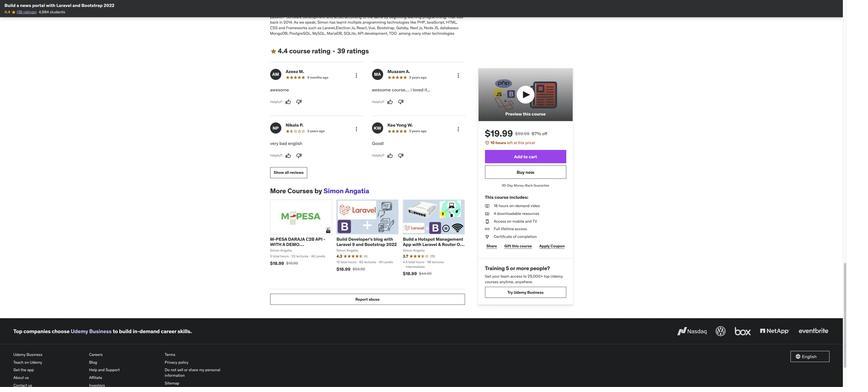 Task type: locate. For each thing, give the bounding box(es) containing it.
api inside simon is  both a college trained and self-taught full stack software developer, programming tutor and mentor. he has more than 4 years experience in programming, having began programming while at the university. he went to university to study bachelor of commerce and its when he was still in campus that he learn't about his passion- software development and acted according to the same by beginning learning programming. that was back in 2014. as we speak, simon has learnt multiple programming technologies like php, javascript, html, css and frameworks such as laravel,electron js, react, vue, bootstrap, gatsby, next js, node js, databases: mongodb, postgresql, mysql, mariadb, sqlite, api development, tdd  among many other technologies
[[358, 31, 364, 36]]

a
[[296, 0, 298, 3], [17, 3, 19, 8], [415, 237, 417, 242]]

36
[[427, 260, 431, 265]]

0 vertical spatial has
[[276, 3, 282, 9]]

get down teach
[[13, 368, 20, 373]]

apply coupon
[[539, 244, 565, 249]]

total up intermediate
[[408, 260, 415, 265]]

(15)
[[430, 255, 435, 259]]

ago for nikola p.
[[319, 129, 325, 133]]

0 horizontal spatial api
[[315, 237, 322, 242]]

levels
[[316, 255, 325, 259], [384, 260, 393, 265]]

4 downloadable resources
[[494, 211, 539, 216]]

1 horizontal spatial full
[[494, 227, 500, 232]]

same
[[374, 14, 383, 19]]

0 horizontal spatial all levels
[[311, 255, 325, 259]]

or inside training 5 or more people? get your team access to 25,000+ top udemy courses anytime, anywhere.
[[510, 266, 515, 272]]

programming
[[406, 0, 430, 3], [389, 3, 412, 9], [363, 20, 386, 25]]

has up went
[[276, 3, 282, 9]]

1 vertical spatial this
[[518, 140, 524, 145]]

technologies down beginning
[[387, 20, 409, 25]]

and
[[325, 0, 332, 3], [440, 0, 446, 3], [72, 3, 80, 8], [356, 9, 363, 14], [326, 14, 333, 19], [279, 25, 285, 30], [525, 219, 532, 224], [356, 242, 364, 248], [98, 368, 105, 373]]

with right app
[[412, 242, 421, 248]]

demand left career
[[139, 329, 160, 335]]

xsmall image
[[332, 49, 336, 54], [485, 204, 489, 209], [485, 219, 489, 225], [485, 227, 489, 232], [485, 235, 489, 240]]

or up anytime,
[[510, 266, 515, 272]]

nasdaq image
[[676, 326, 708, 338]]

terms link
[[165, 352, 236, 360]]

1 horizontal spatial bootstrap
[[364, 242, 385, 248]]

api inside build a hotspot management app with laravel & router os api
[[403, 247, 410, 253]]

1 horizontal spatial lectures
[[364, 260, 376, 265]]

m-pesa daraja  c2b api - with a demo project(laravel) link
[[270, 237, 325, 253]]

0 horizontal spatial he
[[270, 3, 275, 9]]

1 horizontal spatial 2022
[[386, 242, 397, 248]]

api inside m-pesa daraja  c2b api - with a demo project(laravel)
[[315, 237, 322, 242]]

$59.99 for $18.99
[[353, 267, 365, 272]]

affiliate link
[[89, 375, 160, 383]]

js,
[[419, 25, 423, 30]]

2 he from the left
[[426, 9, 430, 14]]

0 horizontal spatial at
[[423, 3, 427, 9]]

1 vertical spatial bootstrap
[[364, 242, 385, 248]]

1 horizontal spatial 4
[[494, 211, 496, 216]]

build for build  developer's blog with laravel 9 and bootstrap 2022 simon angatia
[[336, 237, 347, 242]]

full down access
[[494, 227, 500, 232]]

course down completion
[[520, 244, 532, 249]]

this inside button
[[523, 111, 531, 117]]

build for build a news portal with laravel and bootstrap 2022
[[4, 3, 16, 8]]

5 down with
[[270, 255, 272, 259]]

0 vertical spatial access
[[515, 227, 527, 232]]

1 vertical spatial 4
[[494, 211, 496, 216]]

demand down includes: on the bottom right
[[515, 204, 530, 209]]

levels down -
[[316, 255, 325, 259]]

a right app
[[415, 237, 417, 242]]

$19.99
[[485, 128, 513, 139], [286, 261, 298, 266]]

4.4 left (39
[[4, 10, 10, 15]]

with right blog at the left of page
[[384, 237, 393, 242]]

try
[[507, 290, 513, 296]]

12 total hours
[[336, 260, 356, 265]]

1 horizontal spatial all
[[379, 260, 383, 265]]

access
[[515, 227, 527, 232], [510, 274, 522, 279]]

1 horizontal spatial 5
[[506, 266, 509, 272]]

0 vertical spatial all levels
[[311, 255, 325, 259]]

api left -
[[315, 237, 322, 242]]

personal
[[205, 368, 220, 373]]

lectures right 23
[[296, 255, 308, 259]]

4 down 18
[[494, 211, 496, 216]]

get inside udemy business teach on udemy get the app about us
[[13, 368, 20, 373]]

all levels right 62 lectures
[[379, 260, 393, 265]]

simon
[[270, 0, 281, 3], [317, 20, 328, 25], [323, 187, 344, 196], [270, 249, 280, 253], [336, 249, 346, 253], [403, 249, 412, 253]]

1 horizontal spatial of
[[513, 235, 516, 240]]

volkswagen image
[[715, 326, 727, 338]]

1 horizontal spatial total
[[340, 260, 347, 265]]

a inside build a hotspot management app with laravel & router os api
[[415, 237, 417, 242]]

1 vertical spatial get
[[13, 368, 20, 373]]

0 horizontal spatial 5
[[270, 255, 272, 259]]

to up anywhere.
[[523, 274, 527, 279]]

or right sell
[[184, 368, 188, 373]]

1 horizontal spatial api
[[358, 31, 364, 36]]

was left "still"
[[384, 9, 391, 14]]

1 horizontal spatial or
[[510, 266, 515, 272]]

trained
[[312, 0, 325, 3]]

udemy up teach
[[13, 353, 26, 358]]

ago for muazam a.
[[421, 75, 427, 80]]

0 horizontal spatial get
[[13, 368, 20, 373]]

0 vertical spatial 4.4
[[4, 10, 10, 15]]

simon angatia for laravel
[[403, 249, 425, 253]]

udemy business link up get the app 'link'
[[13, 352, 85, 360]]

api down react,
[[358, 31, 364, 36]]

additional actions for review by kee yong w. image
[[455, 126, 462, 133]]

my
[[199, 368, 204, 373]]

1 horizontal spatial build
[[336, 237, 347, 242]]

about
[[443, 9, 453, 14]]

build up 3.7
[[403, 237, 414, 242]]

business down anywhere.
[[527, 290, 544, 296]]

1 vertical spatial 9
[[352, 242, 355, 248]]

very
[[270, 141, 278, 146]]

this for preview
[[523, 111, 531, 117]]

more inside training 5 or more people? get your team access to 25,000+ top udemy courses anytime, anywhere.
[[516, 266, 529, 272]]

lectures down 4 reviews element
[[364, 260, 376, 265]]

of up acted
[[333, 9, 336, 14]]

business up app
[[27, 353, 42, 358]]

4.4 for 4.4 course rating
[[278, 47, 288, 55]]

2 horizontal spatial $18.99
[[403, 271, 417, 277]]

$18.99 $59.99
[[336, 267, 365, 272]]

5 up the 'team'
[[506, 266, 509, 272]]

2 he from the left
[[453, 3, 458, 9]]

2 years ago for kee yong w.
[[409, 129, 427, 133]]

laravel left &
[[422, 242, 437, 248]]

build inside the build  developer's blog with laravel 9 and bootstrap 2022 simon angatia
[[336, 237, 347, 242]]

to left build
[[113, 329, 118, 335]]

2 horizontal spatial in
[[399, 9, 402, 14]]

mongodb,
[[270, 31, 288, 36]]

to up passion- on the top left
[[279, 9, 283, 14]]

both
[[287, 0, 295, 3]]

4.4 right medium image
[[278, 47, 288, 55]]

additional actions for review by muazam a. image
[[455, 72, 462, 79]]

with inside the build  developer's blog with laravel 9 and bootstrap 2022 simon angatia
[[384, 237, 393, 242]]

the inside udemy business teach on udemy get the app about us
[[21, 368, 26, 373]]

to
[[279, 9, 283, 14], [302, 9, 305, 14], [363, 14, 366, 19], [523, 154, 528, 160], [523, 274, 527, 279], [113, 329, 118, 335]]

campus
[[403, 9, 417, 14]]

the down when
[[367, 14, 373, 19]]

2 vertical spatial api
[[403, 247, 410, 253]]

2 vertical spatial business
[[27, 353, 42, 358]]

1 horizontal spatial all levels
[[379, 260, 393, 265]]

0 horizontal spatial levels
[[316, 255, 325, 259]]

off
[[542, 131, 547, 137]]

programming down the developer,
[[389, 3, 412, 9]]

mark review by nikola p. as helpful image
[[286, 153, 291, 159]]

ma
[[374, 72, 381, 77]]

hours for 62 lectures
[[348, 260, 356, 265]]

js,
[[351, 25, 356, 30]]

to left cart
[[523, 154, 528, 160]]

this for gift
[[512, 244, 519, 249]]

levels for 62 lectures
[[384, 260, 393, 265]]

2
[[409, 75, 411, 80], [307, 129, 309, 133], [409, 129, 411, 133]]

more up anywhere.
[[516, 266, 529, 272]]

1 horizontal spatial simon angatia
[[403, 249, 425, 253]]

this right preview
[[523, 111, 531, 117]]

a for build a news portal with laravel and bootstrap 2022
[[17, 3, 19, 8]]

0 horizontal spatial on
[[25, 361, 29, 366]]

1 vertical spatial the
[[367, 14, 373, 19]]

programming up vue,
[[363, 20, 386, 25]]

lectures down '15 reviews' element
[[432, 260, 444, 265]]

build
[[119, 329, 132, 335]]

0 vertical spatial levels
[[316, 255, 325, 259]]

in
[[335, 3, 338, 9], [399, 9, 402, 14], [279, 20, 283, 25]]

udemy right top
[[551, 274, 563, 279]]

of inside simon is  both a college trained and self-taught full stack software developer, programming tutor and mentor. he has more than 4 years experience in programming, having began programming while at the university. he went to university to study bachelor of commerce and its when he was still in campus that he learn't about his passion- software development and acted according to the same by beginning learning programming. that was back in 2014. as we speak, simon has learnt multiple programming technologies like php, javascript, html, css and frameworks such as laravel,electron js, react, vue, bootstrap, gatsby, next js, node js, databases: mongodb, postgresql, mysql, mariadb, sqlite, api development, tdd  among many other technologies
[[333, 9, 336, 14]]

stack
[[360, 0, 370, 3]]

he down the mentor.
[[453, 3, 458, 9]]

software
[[286, 14, 302, 19]]

0 horizontal spatial 9
[[307, 75, 309, 80]]

1 horizontal spatial with
[[384, 237, 393, 242]]

all right 62 lectures
[[379, 260, 383, 265]]

full up programming,
[[353, 0, 359, 3]]

and inside the build  developer's blog with laravel 9 and bootstrap 2022 simon angatia
[[356, 242, 364, 248]]

1 horizontal spatial has
[[329, 20, 336, 25]]

15 reviews element
[[430, 255, 435, 259]]

total for build a hotspot management app with laravel & router os api
[[408, 260, 415, 265]]

mysql,
[[312, 31, 326, 36]]

1 vertical spatial levels
[[384, 260, 393, 265]]

show all reviews button
[[270, 167, 307, 179]]

0 horizontal spatial he
[[379, 9, 384, 14]]

1 vertical spatial all
[[379, 260, 383, 265]]

helpful? for awesome
[[270, 100, 282, 104]]

get inside training 5 or more people? get your team access to 25,000+ top udemy courses anytime, anywhere.
[[485, 274, 491, 279]]

terms privacy policy do not sell or share my personal information sitemap
[[165, 353, 220, 386]]

0 horizontal spatial awesome
[[270, 87, 289, 93]]

1 horizontal spatial get
[[485, 274, 491, 279]]

2 vertical spatial the
[[21, 368, 26, 373]]

to inside button
[[523, 154, 528, 160]]

$59.99 up price!
[[515, 131, 529, 137]]

0 horizontal spatial 4
[[302, 3, 304, 9]]

kee yong w.
[[388, 123, 413, 128]]

2 horizontal spatial business
[[527, 290, 544, 296]]

2 horizontal spatial total
[[408, 260, 415, 265]]

0 horizontal spatial 4.4
[[4, 10, 10, 15]]

downloadable
[[497, 211, 521, 216]]

1 vertical spatial more
[[516, 266, 529, 272]]

helpful? left mark review by kee yong w. as helpful image
[[372, 154, 384, 158]]

4.4 for 4.4
[[4, 10, 10, 15]]

months
[[310, 75, 322, 80]]

udemy right try on the right
[[514, 290, 526, 296]]

help and support link
[[89, 367, 160, 375]]

1 horizontal spatial by
[[384, 14, 388, 19]]

lectures for 62 lectures
[[364, 260, 376, 265]]

business up "careers"
[[89, 329, 112, 335]]

get up courses
[[485, 274, 491, 279]]

$59.99 down 62
[[353, 267, 365, 272]]

was
[[384, 9, 391, 14], [456, 14, 463, 19]]

laravel inside build a hotspot management app with laravel & router os api
[[422, 242, 437, 248]]

course inside button
[[532, 111, 546, 117]]

2 horizontal spatial a
[[415, 237, 417, 242]]

choose
[[52, 329, 70, 335]]

mark review by muazam a. as unhelpful image
[[398, 99, 404, 105]]

levels left 4.5
[[384, 260, 393, 265]]

5 total hours
[[270, 255, 289, 259]]

12
[[336, 260, 340, 265]]

2 awesome from the left
[[372, 87, 391, 93]]

preview
[[505, 111, 522, 117]]

try udemy business
[[507, 290, 544, 296]]

to left study
[[302, 9, 305, 14]]

build up 4.3
[[336, 237, 347, 242]]

udemy right "choose"
[[71, 329, 88, 335]]

9 inside the build  developer's blog with laravel 9 and bootstrap 2022 simon angatia
[[352, 242, 355, 248]]

1 he from the left
[[270, 3, 275, 9]]

access down mobile
[[515, 227, 527, 232]]

1 horizontal spatial $59.99
[[515, 131, 529, 137]]

on down downloadable
[[507, 219, 512, 224]]

0 vertical spatial technologies
[[387, 20, 409, 25]]

the down tutor
[[428, 3, 433, 9]]

ago
[[323, 75, 328, 80], [421, 75, 427, 80], [319, 129, 325, 133], [421, 129, 427, 133]]

awesome up the mark review by muazam a. as helpful icon
[[372, 87, 391, 93]]

this
[[523, 111, 531, 117], [518, 140, 524, 145], [512, 244, 519, 249]]

a up (39
[[17, 3, 19, 8]]

laravel up students
[[56, 3, 71, 8]]

helpful? for good!
[[372, 154, 384, 158]]

build inside build a hotspot management app with laravel & router os api
[[403, 237, 414, 242]]

with up 4,984 students
[[46, 3, 55, 8]]

helpful? for very bad english
[[270, 154, 282, 158]]

1 horizontal spatial the
[[367, 14, 373, 19]]

portal
[[32, 3, 45, 8]]

p.
[[300, 123, 303, 128]]

0 vertical spatial api
[[358, 31, 364, 36]]

his
[[454, 9, 459, 14]]

total right '12'
[[340, 260, 347, 265]]

awesome up mark review by azeez m. as helpful "icon"
[[270, 87, 289, 93]]

helpful? left mark review by azeez m. as helpful "icon"
[[270, 100, 282, 104]]

or inside terms privacy policy do not sell or share my personal information sitemap
[[184, 368, 188, 373]]

2022 for build  developer's blog with laravel 9 and bootstrap 2022 simon angatia
[[386, 242, 397, 248]]

add to cart button
[[485, 150, 566, 164]]

bootstrap for laravel
[[81, 3, 103, 8]]

hours for 23 lectures
[[280, 255, 289, 259]]

2 horizontal spatial lectures
[[432, 260, 444, 265]]

0 vertical spatial 9
[[307, 75, 309, 80]]

udemy business link up "careers"
[[71, 329, 112, 335]]

career
[[161, 329, 176, 335]]

learning
[[407, 14, 422, 19]]

business
[[527, 290, 544, 296], [89, 329, 112, 335], [27, 353, 42, 358]]

in down self-
[[335, 3, 338, 9]]

programming.
[[423, 14, 447, 19]]

has up laravel,electron
[[329, 20, 336, 25]]

laravel up 4.3
[[336, 242, 351, 248]]

$59.99 inside '$19.99 $59.99 67% off'
[[515, 131, 529, 137]]

2 horizontal spatial with
[[412, 242, 421, 248]]

team
[[501, 274, 509, 279]]

0 horizontal spatial was
[[384, 9, 391, 14]]

laravel
[[56, 3, 71, 8], [336, 242, 351, 248], [422, 242, 437, 248]]

in down passion- on the top left
[[279, 20, 283, 25]]

blog
[[89, 361, 97, 366]]

0 vertical spatial bootstrap
[[81, 3, 103, 8]]

lectures for 23 lectures
[[296, 255, 308, 259]]

alarm image
[[485, 141, 489, 145]]

hours up intermediate
[[416, 260, 424, 265]]

os
[[457, 242, 463, 248]]

years for muazam a.
[[412, 75, 420, 80]]

1 horizontal spatial a
[[296, 0, 298, 3]]

the left app
[[21, 368, 26, 373]]

2 horizontal spatial api
[[403, 247, 410, 253]]

management
[[436, 237, 463, 242]]

4 down college at the top of page
[[302, 3, 304, 9]]

eventbrite image
[[798, 326, 830, 338]]

certificate
[[494, 235, 512, 240]]

ago for kee yong w.
[[421, 129, 427, 133]]

api up 3.7
[[403, 247, 410, 253]]

guarantee
[[534, 184, 549, 188]]

1 horizontal spatial $19.99
[[485, 128, 513, 139]]

bootstrap inside the build  developer's blog with laravel 9 and bootstrap 2022 simon angatia
[[364, 242, 385, 248]]

began
[[377, 3, 388, 9]]

privacy policy link
[[165, 360, 236, 367]]

at up the "that" at top
[[423, 3, 427, 9]]

angatia inside the build  developer's blog with laravel 9 and bootstrap 2022 simon angatia
[[347, 249, 358, 253]]

1 simon angatia from the left
[[270, 249, 292, 253]]

0 horizontal spatial simon angatia
[[270, 249, 292, 253]]

years for nikola p.
[[310, 129, 318, 133]]

2022 inside the build  developer's blog with laravel 9 and bootstrap 2022 simon angatia
[[386, 242, 397, 248]]

1 horizontal spatial 9
[[352, 242, 355, 248]]

1 vertical spatial all levels
[[379, 260, 393, 265]]

all right 23 lectures
[[311, 255, 315, 259]]

next
[[410, 25, 418, 30]]

mentor.
[[447, 0, 460, 3]]

all levels right 23 lectures
[[311, 255, 325, 259]]

on right teach
[[25, 361, 29, 366]]

$18.99 for build  developer's blog with laravel 9 and bootstrap 2022
[[336, 267, 350, 272]]

on
[[507, 219, 512, 224], [25, 361, 29, 366]]

0 horizontal spatial of
[[333, 9, 336, 14]]

lectures
[[296, 255, 308, 259], [364, 260, 376, 265], [432, 260, 444, 265]]

by right courses
[[314, 187, 322, 196]]

this left price!
[[518, 140, 524, 145]]

course down "postgresql,"
[[289, 47, 310, 55]]

technologies down databases:
[[432, 31, 454, 36]]

1 horizontal spatial on
[[507, 219, 512, 224]]

he down began
[[379, 9, 384, 14]]

1 vertical spatial at
[[514, 140, 517, 145]]

1 vertical spatial 5
[[506, 266, 509, 272]]

0 horizontal spatial a
[[17, 3, 19, 8]]

by right same
[[384, 14, 388, 19]]

5 inside training 5 or more people? get your team access to 25,000+ top udemy courses anytime, anywhere.
[[506, 266, 509, 272]]

1 horizontal spatial more
[[516, 266, 529, 272]]

awesome for awesome course.... i loved it...
[[372, 87, 391, 93]]

$19.99 down 23
[[286, 261, 298, 266]]

1 vertical spatial api
[[315, 237, 322, 242]]

and inside careers blog help and support affiliate
[[98, 368, 105, 373]]

app
[[403, 242, 411, 248]]

simon angatia up 5 total hours
[[270, 249, 292, 253]]

0 horizontal spatial in
[[279, 20, 283, 25]]

build a news portal with laravel and bootstrap 2022
[[4, 3, 114, 8]]

all levels for 23 lectures
[[311, 255, 325, 259]]

$59.99 inside "$18.99 $59.99"
[[353, 267, 365, 272]]

0 horizontal spatial bootstrap
[[81, 3, 103, 8]]

1 vertical spatial 2022
[[386, 242, 397, 248]]

0 horizontal spatial with
[[46, 3, 55, 8]]

0 horizontal spatial $19.99
[[286, 261, 298, 266]]

simon angatia down app
[[403, 249, 425, 253]]

2 vertical spatial this
[[512, 244, 519, 249]]

course up 67%
[[532, 111, 546, 117]]

lectures inside the 36 lectures intermediate
[[432, 260, 444, 265]]

developer's
[[348, 237, 373, 242]]

1 awesome from the left
[[270, 87, 289, 93]]

years inside simon is  both a college trained and self-taught full stack software developer, programming tutor and mentor. he has more than 4 years experience in programming, having began programming while at the university. he went to university to study bachelor of commerce and its when he was still in campus that he learn't about his passion- software development and acted according to the same by beginning learning programming. that was back in 2014. as we speak, simon has learnt multiple programming technologies like php, javascript, html, css and frameworks such as laravel,electron js, react, vue, bootstrap, gatsby, next js, node js, databases: mongodb, postgresql, mysql, mariadb, sqlite, api development, tdd  among many other technologies
[[305, 3, 314, 9]]

try udemy business link
[[485, 288, 566, 299]]

0 vertical spatial full
[[353, 0, 359, 3]]

access up anywhere.
[[510, 274, 522, 279]]

taught
[[341, 0, 352, 3]]

2 simon angatia from the left
[[403, 249, 425, 253]]

0 vertical spatial $59.99
[[515, 131, 529, 137]]

skills.
[[178, 329, 192, 335]]

36 lectures intermediate
[[406, 260, 444, 269]]

0 vertical spatial all
[[311, 255, 315, 259]]

1 vertical spatial in
[[399, 9, 402, 14]]

he up went
[[270, 3, 275, 9]]

this right gift
[[512, 244, 519, 249]]

hotspot
[[418, 237, 435, 242]]

a up than
[[296, 0, 298, 3]]

programming up while
[[406, 0, 430, 3]]

total up $18.99 $19.99
[[273, 255, 280, 259]]

$18.99 down 5 total hours
[[270, 261, 284, 267]]

1 vertical spatial $19.99
[[286, 261, 298, 266]]

1 horizontal spatial $18.99
[[336, 267, 350, 272]]

more down both
[[283, 3, 292, 9]]

1 vertical spatial technologies
[[432, 31, 454, 36]]

multiple
[[348, 20, 362, 25]]

1 vertical spatial demand
[[139, 329, 160, 335]]



Task type: vqa. For each thing, say whether or not it's contained in the screenshot.
2nd Analytics from right
no



Task type: describe. For each thing, give the bounding box(es) containing it.
10 hours left at this price!
[[490, 140, 535, 145]]

lectures for 36 lectures intermediate
[[432, 260, 444, 265]]

$18.99 $19.99
[[270, 261, 298, 267]]

university.
[[434, 3, 452, 9]]

2 vertical spatial programming
[[363, 20, 386, 25]]

university
[[284, 9, 301, 14]]

price!
[[525, 140, 535, 145]]

1 vertical spatial programming
[[389, 3, 412, 9]]

(4)
[[364, 255, 368, 259]]

mark review by kee yong w. as helpful image
[[387, 153, 393, 159]]

learnt
[[337, 20, 347, 25]]

share
[[486, 244, 497, 249]]

2022 for build a news portal with laravel and bootstrap 2022
[[104, 3, 114, 8]]

4.5 total hours
[[403, 260, 424, 265]]

0 horizontal spatial has
[[276, 3, 282, 9]]

additional actions for review by azeez m. image
[[353, 72, 360, 79]]

like
[[410, 20, 416, 25]]

62 lectures
[[359, 260, 376, 265]]

access inside training 5 or more people? get your team access to 25,000+ top udemy courses anytime, anywhere.
[[510, 274, 522, 279]]

1 he from the left
[[379, 9, 384, 14]]

ratings)
[[23, 10, 36, 15]]

1 vertical spatial business
[[89, 329, 112, 335]]

hours right 10
[[496, 140, 506, 145]]

build for build a hotspot management app with laravel & router os api
[[403, 237, 414, 242]]

a for build a hotspot management app with laravel & router os api
[[415, 237, 417, 242]]

2 for muazam a.
[[409, 75, 411, 80]]

1 horizontal spatial at
[[514, 140, 517, 145]]

1 vertical spatial udemy business link
[[13, 352, 85, 360]]

a
[[282, 242, 285, 248]]

box image
[[734, 326, 752, 338]]

lifetime
[[501, 227, 514, 232]]

courses
[[485, 280, 499, 285]]

to down its
[[363, 14, 366, 19]]

while
[[413, 3, 422, 9]]

0 vertical spatial programming
[[406, 0, 430, 3]]

1 horizontal spatial was
[[456, 14, 463, 19]]

2 vertical spatial in
[[279, 20, 283, 25]]

18 hours on-demand video
[[494, 204, 540, 209]]

bootstrap for 9
[[364, 242, 385, 248]]

azeez
[[286, 69, 298, 74]]

full inside simon is  both a college trained and self-taught full stack software developer, programming tutor and mentor. he has more than 4 years experience in programming, having began programming while at the university. he went to university to study bachelor of commerce and its when he was still in campus that he learn't about his passion- software development and acted according to the same by beginning learning programming. that was back in 2014. as we speak, simon has learnt multiple programming technologies like php, javascript, html, css and frameworks such as laravel,electron js, react, vue, bootstrap, gatsby, next js, node js, databases: mongodb, postgresql, mysql, mariadb, sqlite, api development, tdd  among many other technologies
[[353, 0, 359, 3]]

self-
[[333, 0, 341, 3]]

hours right 18
[[499, 204, 508, 209]]

0 vertical spatial $19.99
[[485, 128, 513, 139]]

many
[[412, 31, 421, 36]]

apply coupon button
[[538, 241, 566, 252]]

kee
[[388, 123, 395, 128]]

2 years ago for nikola p.
[[307, 129, 325, 133]]

by inside simon is  both a college trained and self-taught full stack software developer, programming tutor and mentor. he has more than 4 years experience in programming, having began programming while at the university. he went to university to study bachelor of commerce and its when he was still in campus that he learn't about his passion- software development and acted according to the same by beginning learning programming. that was back in 2014. as we speak, simon has learnt multiple programming technologies like php, javascript, html, css and frameworks such as laravel,electron js, react, vue, bootstrap, gatsby, next js, node js, databases: mongodb, postgresql, mysql, mariadb, sqlite, api development, tdd  among many other technologies
[[384, 14, 388, 19]]

buy
[[517, 170, 525, 175]]

2 years ago for muazam a.
[[409, 75, 427, 80]]

bachelor
[[317, 9, 332, 14]]

0 horizontal spatial by
[[314, 187, 322, 196]]

1 horizontal spatial technologies
[[432, 31, 454, 36]]

all levels for 62 lectures
[[379, 260, 393, 265]]

a inside simon is  both a college trained and self-taught full stack software developer, programming tutor and mentor. he has more than 4 years experience in programming, having began programming while at the university. he went to university to study bachelor of commerce and its when he was still in campus that he learn't about his passion- software development and acted according to the same by beginning learning programming. that was back in 2014. as we speak, simon has learnt multiple programming technologies like php, javascript, html, css and frameworks such as laravel,electron js, react, vue, bootstrap, gatsby, next js, node js, databases: mongodb, postgresql, mysql, mariadb, sqlite, api development, tdd  among many other technologies
[[296, 0, 298, 3]]

0 horizontal spatial demand
[[139, 329, 160, 335]]

0 horizontal spatial $18.99
[[270, 261, 284, 267]]

get for training
[[485, 274, 491, 279]]

blog
[[374, 237, 383, 242]]

developer,
[[387, 0, 405, 3]]

0 vertical spatial the
[[428, 3, 433, 9]]

good!
[[372, 141, 384, 146]]

access
[[494, 219, 506, 224]]

2 for kee yong w.
[[409, 129, 411, 133]]

news
[[20, 3, 31, 8]]

development,
[[365, 31, 388, 36]]

gift this course link
[[503, 241, 533, 252]]

other
[[422, 31, 431, 36]]

about
[[13, 376, 24, 381]]

a.
[[406, 69, 410, 74]]

still
[[392, 9, 398, 14]]

simon angatia for with
[[270, 249, 292, 253]]

now
[[526, 170, 534, 175]]

helpful? for awesome course.... i loved it...
[[372, 100, 384, 104]]

mark review by azeez m. as unhelpful image
[[296, 99, 302, 105]]

udemy inside training 5 or more people? get your team access to 25,000+ top udemy courses anytime, anywhere.
[[551, 274, 563, 279]]

1 vertical spatial full
[[494, 227, 500, 232]]

4.5
[[403, 260, 408, 265]]

0 horizontal spatial total
[[273, 255, 280, 259]]

1 vertical spatial has
[[329, 20, 336, 25]]

buy now
[[517, 170, 534, 175]]

$18.99 for build a hotspot management app with laravel & router os api
[[403, 271, 417, 277]]

10
[[490, 140, 495, 145]]

demo
[[286, 242, 299, 248]]

xsmall image for 18
[[485, 204, 489, 209]]

ago for azeez m.
[[323, 75, 328, 80]]

with inside build a hotspot management app with laravel & router os api
[[412, 242, 421, 248]]

4 inside simon is  both a college trained and self-taught full stack software developer, programming tutor and mentor. he has more than 4 years experience in programming, having began programming while at the university. he went to university to study bachelor of commerce and its when he was still in campus that he learn't about his passion- software development and acted according to the same by beginning learning programming. that was back in 2014. as we speak, simon has learnt multiple programming technologies like php, javascript, html, css and frameworks such as laravel,electron js, react, vue, bootstrap, gatsby, next js, node js, databases: mongodb, postgresql, mysql, mariadb, sqlite, api development, tdd  among many other technologies
[[302, 3, 304, 9]]

more inside simon is  both a college trained and self-taught full stack software developer, programming tutor and mentor. he has more than 4 years experience in programming, having began programming while at the university. he went to university to study bachelor of commerce and its when he was still in campus that he learn't about his passion- software development and acted according to the same by beginning learning programming. that was back in 2014. as we speak, simon has learnt multiple programming technologies like php, javascript, html, css and frameworks such as laravel,electron js, react, vue, bootstrap, gatsby, next js, node js, databases: mongodb, postgresql, mysql, mariadb, sqlite, api development, tdd  among many other technologies
[[283, 3, 292, 9]]

simon inside the build  developer's blog with laravel 9 and bootstrap 2022 simon angatia
[[336, 249, 346, 253]]

years for kee yong w.
[[412, 129, 420, 133]]

2 for nikola p.
[[307, 129, 309, 133]]

top companies choose udemy business to build in-demand career skills.
[[13, 329, 192, 335]]

share
[[189, 368, 198, 373]]

coupon
[[551, 244, 565, 249]]

this
[[485, 195, 494, 200]]

speak,
[[305, 20, 316, 25]]

mariadb,
[[327, 31, 343, 36]]

report abuse
[[355, 297, 380, 302]]

m-
[[270, 237, 276, 242]]

laravel inside the build  developer's blog with laravel 9 and bootstrap 2022 simon angatia
[[336, 242, 351, 248]]

build  developer's blog with laravel 9 and bootstrap 2022 simon angatia
[[336, 237, 397, 253]]

muazam a.
[[388, 69, 410, 74]]

certificate of completion
[[494, 235, 537, 240]]

$19.99 inside $18.99 $19.99
[[286, 261, 298, 266]]

money-
[[514, 184, 525, 188]]

to inside training 5 or more people? get your team access to 25,000+ top udemy courses anytime, anywhere.
[[523, 274, 527, 279]]

&
[[438, 242, 441, 248]]

67%
[[532, 131, 541, 137]]

awesome for awesome
[[270, 87, 289, 93]]

levels for 23 lectures
[[316, 255, 325, 259]]

companies
[[23, 329, 51, 335]]

$19.99 $59.99 67% off
[[485, 128, 547, 139]]

on inside udemy business teach on udemy get the app about us
[[25, 361, 29, 366]]

among
[[399, 31, 411, 36]]

build  developer's blog with laravel 9 and bootstrap 2022 link
[[336, 237, 397, 248]]

at inside simon is  both a college trained and self-taught full stack software developer, programming tutor and mentor. he has more than 4 years experience in programming, having began programming while at the university. he went to university to study bachelor of commerce and its when he was still in campus that he learn't about his passion- software development and acted according to the same by beginning learning programming. that was back in 2014. as we speak, simon has learnt multiple programming technologies like php, javascript, html, css and frameworks such as laravel,electron js, react, vue, bootstrap, gatsby, next js, node js, databases: mongodb, postgresql, mysql, mariadb, sqlite, api development, tdd  among many other technologies
[[423, 3, 427, 9]]

18
[[494, 204, 498, 209]]

mark review by azeez m. as helpful image
[[286, 99, 291, 105]]

laravel,electron
[[322, 25, 351, 30]]

all for 62 lectures
[[379, 260, 383, 265]]

video
[[531, 204, 540, 209]]

its
[[364, 9, 368, 14]]

do not sell or share my personal information button
[[165, 367, 236, 380]]

hours for 36 lectures
[[416, 260, 424, 265]]

college
[[299, 0, 311, 3]]

xsmall image for full
[[485, 227, 489, 232]]

router
[[442, 242, 456, 248]]

1 horizontal spatial in
[[335, 3, 338, 9]]

4 reviews element
[[364, 255, 368, 259]]

it...
[[425, 87, 430, 93]]

xsmall image for access
[[485, 219, 489, 225]]

nikola
[[286, 123, 299, 128]]

0 vertical spatial 5
[[270, 255, 272, 259]]

mark review by muazam a. as helpful image
[[387, 99, 393, 105]]

0 vertical spatial udemy business link
[[71, 329, 112, 335]]

$59.99 for $19.99
[[515, 131, 529, 137]]

0 vertical spatial on
[[507, 219, 512, 224]]

total for build  developer's blog with laravel 9 and bootstrap 2022
[[340, 260, 347, 265]]

m-pesa daraja  c2b api - with a demo project(laravel)
[[270, 237, 325, 253]]

0 horizontal spatial technologies
[[387, 20, 409, 25]]

xsmall image for certificate
[[485, 235, 489, 240]]

business inside udemy business teach on udemy get the app about us
[[27, 353, 42, 358]]

mark review by nikola p. as unhelpful image
[[296, 153, 302, 159]]

medium image
[[270, 48, 277, 55]]

teach on udemy link
[[13, 360, 85, 367]]

course up 18
[[494, 195, 509, 200]]

on-
[[509, 204, 515, 209]]

udemy up app
[[30, 361, 42, 366]]

small image
[[795, 355, 801, 360]]

with
[[270, 242, 282, 248]]

includes:
[[509, 195, 528, 200]]

not
[[171, 368, 176, 373]]

help
[[89, 368, 97, 373]]

$18.99 $44.99
[[403, 271, 432, 277]]

bad
[[279, 141, 287, 146]]

support
[[106, 368, 120, 373]]

1 vertical spatial of
[[513, 235, 516, 240]]

39 ratings
[[337, 47, 369, 55]]

netapp image
[[759, 326, 791, 338]]

xsmall image
[[485, 211, 489, 217]]

additional actions for review by nikola p. image
[[353, 126, 360, 133]]

0 vertical spatial business
[[527, 290, 544, 296]]

all for 23 lectures
[[311, 255, 315, 259]]

all
[[285, 170, 289, 175]]

nikola p.
[[286, 123, 303, 128]]

get for udemy
[[13, 368, 20, 373]]

mark review by kee yong w. as unhelpful image
[[398, 153, 404, 159]]

english
[[288, 141, 302, 146]]

1 horizontal spatial demand
[[515, 204, 530, 209]]

0 horizontal spatial laravel
[[56, 3, 71, 8]]

i
[[411, 87, 412, 93]]

ratings
[[347, 47, 369, 55]]

php,
[[417, 20, 426, 25]]

people?
[[530, 266, 550, 272]]

more
[[270, 187, 286, 196]]



